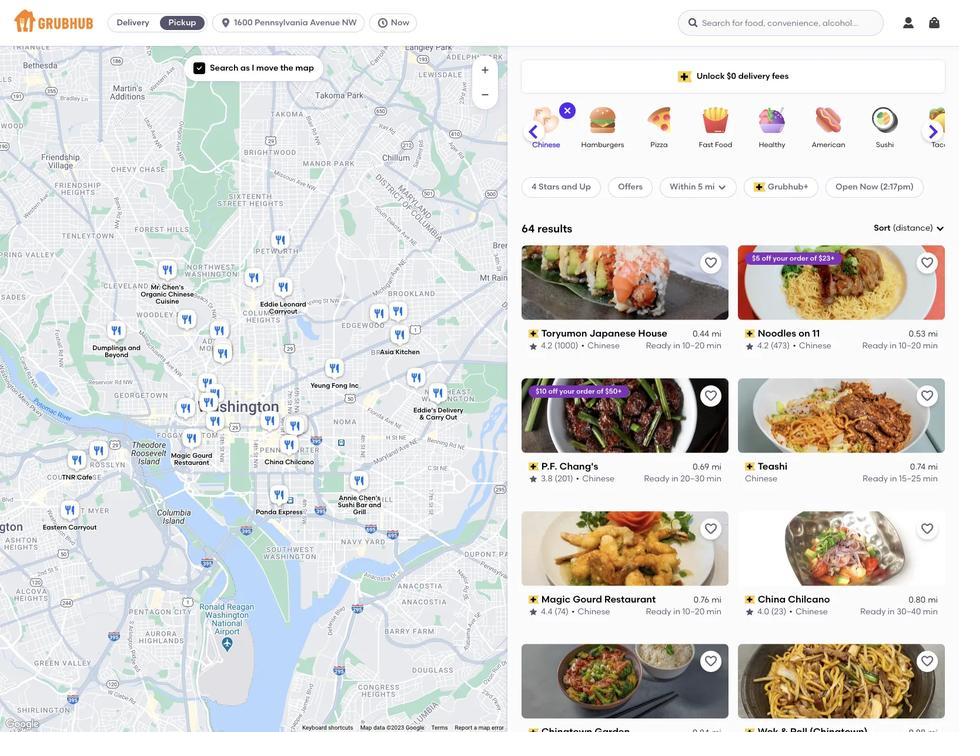 Task type: locate. For each thing, give the bounding box(es) containing it.
eastern
[[42, 524, 67, 531]]

off
[[762, 254, 772, 262], [549, 387, 558, 395]]

mi right 0.76
[[712, 595, 722, 605]]

0 vertical spatial gourd
[[192, 452, 212, 460]]

eastern carry out image
[[211, 339, 235, 365]]

min down 0.53 mi
[[924, 341, 939, 351]]

offers
[[619, 182, 643, 192]]

pizza image
[[639, 107, 680, 133]]

0 horizontal spatial china chilcano
[[264, 458, 314, 466]]

1 vertical spatial magic gourd restaurant
[[542, 594, 656, 605]]

pennsylvania
[[255, 18, 308, 28]]

panda express
[[256, 509, 303, 516]]

0 horizontal spatial map
[[296, 63, 314, 73]]

1 vertical spatial restaurant
[[605, 594, 656, 605]]

wok & roll (chinatown) image
[[283, 414, 307, 440]]

save this restaurant button
[[701, 252, 722, 274], [918, 252, 939, 274], [701, 385, 722, 406], [918, 385, 939, 406], [701, 518, 722, 539], [918, 518, 939, 539], [701, 651, 722, 672], [918, 651, 939, 672]]

0 vertical spatial magic gourd restaurant
[[171, 452, 212, 467]]

• down the chang's
[[577, 474, 580, 484]]

1 horizontal spatial china chilcano
[[758, 594, 831, 605]]

0 horizontal spatial off
[[549, 387, 558, 395]]

ready in 10–20 min down 0.44
[[646, 341, 722, 351]]

ready in 10–20 min down 0.76
[[646, 607, 722, 617]]

toryumon japanese house logo image
[[522, 245, 729, 320]]

svg image for 1600 pennsylvania avenue nw
[[220, 17, 232, 29]]

0 horizontal spatial carryout
[[68, 524, 97, 531]]

toryumon japanese house image
[[203, 410, 227, 436]]

1 horizontal spatial magic
[[542, 594, 571, 605]]

grubhub plus flag logo image left grubhub+
[[754, 183, 766, 192]]

star icon image left 4.0
[[746, 608, 755, 617]]

magic down 1 fish 2 fish icon at the bottom left
[[171, 452, 191, 460]]

)
[[931, 223, 934, 233]]

chen's inside mr. chen's organic chinese cuisine eddie leonard carryout
[[162, 283, 184, 291]]

mi right 0.80
[[929, 595, 939, 605]]

restaurant down magic gourd restaurant logo
[[605, 594, 656, 605]]

eddie's
[[413, 407, 436, 415]]

subscription pass image for china chilcano
[[746, 596, 756, 604]]

order for on
[[790, 254, 809, 262]]

0 horizontal spatial magic
[[171, 452, 191, 460]]

search
[[210, 63, 239, 73]]

sushi down sushi image
[[877, 141, 895, 149]]

grubhub plus flag logo image
[[678, 71, 693, 82], [754, 183, 766, 192]]

mi right 0.53
[[929, 329, 939, 339]]

0 vertical spatial chen's
[[162, 283, 184, 291]]

toryumon japanese house - arlington image
[[87, 439, 110, 465]]

0 vertical spatial off
[[762, 254, 772, 262]]

2 horizontal spatial and
[[562, 182, 578, 192]]

30–40
[[897, 607, 922, 617]]

fast food
[[700, 141, 733, 149]]

0 horizontal spatial gourd
[[192, 452, 212, 460]]

keyboard shortcuts button
[[302, 724, 353, 732]]

min for china chilcano
[[924, 607, 939, 617]]

bombay street food 3 image
[[211, 342, 235, 368]]

your right $10 at bottom right
[[560, 387, 575, 395]]

panda chinese restaurant image
[[405, 366, 428, 392]]

1 horizontal spatial restaurant
[[605, 594, 656, 605]]

• right (1000) at the top right of page
[[582, 341, 585, 351]]

chinese image
[[526, 107, 567, 133]]

order left $23+
[[790, 254, 809, 262]]

shortcuts
[[329, 725, 353, 731]]

your
[[774, 254, 789, 262], [560, 387, 575, 395]]

google
[[406, 725, 425, 731]]

mi for chilcano
[[929, 595, 939, 605]]

delivery left pickup
[[117, 18, 149, 28]]

0 vertical spatial magic
[[171, 452, 191, 460]]

0 vertical spatial your
[[774, 254, 789, 262]]

10–20 down 0.53
[[899, 341, 922, 351]]

hamburgers image
[[583, 107, 624, 133]]

1 horizontal spatial sushi
[[877, 141, 895, 149]]

stars
[[539, 182, 560, 192]]

ready in 15–25 min
[[863, 474, 939, 484]]

save this restaurant image
[[704, 256, 719, 270], [921, 256, 935, 270], [704, 389, 719, 403], [921, 389, 935, 403], [921, 522, 935, 536], [704, 655, 719, 669], [921, 655, 935, 669]]

mi right 0.44
[[712, 329, 722, 339]]

i
[[252, 63, 255, 73]]

china chilcano down the wok & roll (chinatown) "icon"
[[264, 458, 314, 466]]

4.2 for toryumon japanese house
[[541, 341, 553, 351]]

ready in 10–20 min down 0.53
[[863, 341, 939, 351]]

1 horizontal spatial off
[[762, 254, 772, 262]]

of for chang's
[[597, 387, 604, 395]]

• chinese down toryumon japanese house
[[582, 341, 620, 351]]

0 vertical spatial of
[[811, 254, 818, 262]]

1 horizontal spatial chilcano
[[789, 594, 831, 605]]

1 vertical spatial chilcano
[[789, 594, 831, 605]]

save this restaurant button for the 'teashi logo'
[[918, 385, 939, 406]]

0 horizontal spatial svg image
[[220, 17, 232, 29]]

save this restaurant image for toryumon japanese house logo
[[704, 256, 719, 270]]

toryumon
[[542, 328, 588, 339]]

mi for on
[[929, 329, 939, 339]]

save this restaurant button for magic gourd restaurant logo
[[701, 518, 722, 539]]

1 4.2 from the left
[[541, 341, 553, 351]]

save this restaurant image for chinatown garden logo on the bottom right
[[704, 655, 719, 669]]

2 4.2 from the left
[[758, 341, 769, 351]]

noodles on 11
[[758, 328, 821, 339]]

of left $50+ in the right of the page
[[597, 387, 604, 395]]

0 horizontal spatial delivery
[[117, 18, 149, 28]]

subscription pass image
[[529, 330, 540, 338], [746, 330, 756, 338], [746, 463, 756, 471], [529, 596, 540, 604], [746, 596, 756, 604], [529, 728, 540, 732], [746, 728, 756, 732]]

mr. chen's organic chinese cuisine image
[[156, 258, 179, 284]]

order for chang's
[[577, 387, 595, 395]]

0 horizontal spatial and
[[128, 345, 140, 352]]

full kee image
[[287, 413, 310, 438]]

data
[[374, 725, 385, 731]]

ready in 10–20 min for house
[[646, 341, 722, 351]]

• chinese down 11
[[794, 341, 832, 351]]

4.2 left (1000) at the top right of page
[[541, 341, 553, 351]]

min for noodles on 11
[[924, 341, 939, 351]]

2 horizontal spatial svg image
[[928, 16, 942, 30]]

mi for chang's
[[712, 462, 722, 472]]

0 horizontal spatial grubhub plus flag logo image
[[678, 71, 693, 82]]

chinese right mr.
[[168, 291, 194, 298]]

star icon image for p.f. chang's
[[529, 475, 539, 484]]

• chinese right (74)
[[572, 607, 611, 617]]

off for p.f.
[[549, 387, 558, 395]]

map right the on the left top of the page
[[296, 63, 314, 73]]

carry
[[426, 414, 444, 422]]

None field
[[875, 222, 946, 234]]

0 vertical spatial chilcano
[[285, 458, 314, 466]]

chinese down toryumon japanese house
[[588, 341, 620, 351]]

star icon image down subscription pass icon
[[529, 475, 539, 484]]

1 vertical spatial and
[[128, 345, 140, 352]]

p.f. chang's  logo image
[[522, 378, 729, 453]]

$5 off your order of $23+
[[753, 254, 836, 262]]

chen's up grill on the bottom left
[[359, 494, 380, 502]]

noodles on 11 logo image
[[739, 245, 946, 320]]

star icon image for magic gourd restaurant
[[529, 608, 539, 617]]

chen's up cuisine
[[162, 283, 184, 291]]

(74)
[[555, 607, 569, 617]]

and right bar
[[369, 501, 381, 509]]

1 horizontal spatial chen's
[[359, 494, 380, 502]]

sushi left bar
[[338, 501, 355, 509]]

pickup button
[[158, 14, 207, 32]]

within 5 mi
[[670, 182, 715, 192]]

carryout inside mr. chen's organic chinese cuisine eddie leonard carryout
[[269, 308, 297, 315]]

min down 0.44 mi
[[707, 341, 722, 351]]

1 horizontal spatial carryout
[[269, 308, 297, 315]]

off right $10 at bottom right
[[549, 387, 558, 395]]

• chinese for chilcano
[[790, 607, 829, 617]]

1 horizontal spatial china
[[758, 594, 786, 605]]

1 vertical spatial now
[[861, 182, 879, 192]]

star icon image left the 4.4
[[529, 608, 539, 617]]

chen's inside annie chen's sushi bar and grill
[[359, 494, 380, 502]]

0 horizontal spatial chilcano
[[285, 458, 314, 466]]

china chilcano up (23)
[[758, 594, 831, 605]]

ready in 10–20 min for 11
[[863, 341, 939, 351]]

1 vertical spatial china
[[758, 594, 786, 605]]

and
[[562, 182, 578, 192], [128, 345, 140, 352], [369, 501, 381, 509]]

• chinese right (23)
[[790, 607, 829, 617]]

0.80 mi
[[909, 595, 939, 605]]

1 vertical spatial off
[[549, 387, 558, 395]]

in for teashi
[[891, 474, 898, 484]]

magic gourd restaurant down the toryumon japanese house image
[[171, 452, 212, 467]]

0 horizontal spatial chen's
[[162, 283, 184, 291]]

fees
[[773, 71, 789, 81]]

• down noodles on 11 in the right top of the page
[[794, 341, 797, 351]]

china up panda express "image"
[[264, 458, 284, 466]]

4.4 (74)
[[541, 607, 569, 617]]

tacos image
[[922, 107, 960, 133]]

0 horizontal spatial of
[[597, 387, 604, 395]]

eddie leonard carryout image
[[272, 275, 295, 301]]

0 vertical spatial now
[[391, 18, 410, 28]]

delivery
[[117, 18, 149, 28], [438, 407, 463, 415]]

min for toryumon japanese house
[[707, 341, 722, 351]]

teashi image
[[203, 382, 227, 408]]

1 vertical spatial sushi
[[338, 501, 355, 509]]

chinese down the chang's
[[583, 474, 615, 484]]

svg image inside now button
[[377, 17, 389, 29]]

0 horizontal spatial restaurant
[[174, 459, 209, 467]]

mi right the 0.69
[[712, 462, 722, 472]]

0.69
[[693, 462, 710, 472]]

report
[[455, 725, 473, 731]]

10–20 down 0.76
[[683, 607, 705, 617]]

chen's for chinese
[[162, 283, 184, 291]]

1 vertical spatial your
[[560, 387, 575, 395]]

1 fish 2 fish image
[[174, 397, 197, 423]]

3.8
[[541, 474, 553, 484]]

0 vertical spatial china
[[264, 458, 284, 466]]

0 horizontal spatial now
[[391, 18, 410, 28]]

0 vertical spatial carryout
[[269, 308, 297, 315]]

1 horizontal spatial delivery
[[438, 407, 463, 415]]

google image
[[3, 717, 42, 732]]

sushi
[[877, 141, 895, 149], [338, 501, 355, 509]]

1600
[[234, 18, 253, 28]]

svg image for now
[[377, 17, 389, 29]]

0 vertical spatial grubhub plus flag logo image
[[678, 71, 693, 82]]

and right dumplings
[[128, 345, 140, 352]]

10–20 down 0.44
[[683, 341, 705, 351]]

search as i move the map
[[210, 63, 314, 73]]

1 horizontal spatial order
[[790, 254, 809, 262]]

ready for china chilcano
[[861, 607, 886, 617]]

0 horizontal spatial order
[[577, 387, 595, 395]]

0.53 mi
[[910, 329, 939, 339]]

1 horizontal spatial of
[[811, 254, 818, 262]]

1 vertical spatial gourd
[[573, 594, 603, 605]]

2 vertical spatial and
[[369, 501, 381, 509]]

64 results
[[522, 222, 573, 235]]

map right a
[[479, 725, 491, 731]]

1 vertical spatial chen's
[[359, 494, 380, 502]]

save this restaurant image for china chilcano logo
[[921, 522, 935, 536]]

of left $23+
[[811, 254, 818, 262]]

• chinese down the chang's
[[577, 474, 615, 484]]

as
[[241, 63, 250, 73]]

ready for magic gourd restaurant
[[646, 607, 672, 617]]

(473)
[[771, 341, 791, 351]]

and left up
[[562, 182, 578, 192]]

10–20
[[683, 341, 705, 351], [899, 341, 922, 351], [683, 607, 705, 617]]

0.44
[[693, 329, 710, 339]]

1 vertical spatial magic
[[542, 594, 571, 605]]

0 horizontal spatial 4.2
[[541, 341, 553, 351]]

gourd
[[192, 452, 212, 460], [573, 594, 603, 605]]

magic
[[171, 452, 191, 460], [542, 594, 571, 605]]

fast food image
[[696, 107, 737, 133]]

save this restaurant button for toryumon japanese house logo
[[701, 252, 722, 274]]

0 vertical spatial and
[[562, 182, 578, 192]]

china chilcano inside map 'region'
[[264, 458, 314, 466]]

• right (23)
[[790, 607, 793, 617]]

0 horizontal spatial sushi
[[338, 501, 355, 509]]

1 vertical spatial map
[[479, 725, 491, 731]]

1 horizontal spatial and
[[369, 501, 381, 509]]

min for magic gourd restaurant
[[707, 607, 722, 617]]

1 vertical spatial grubhub plus flag logo image
[[754, 183, 766, 192]]

report a map error
[[455, 725, 504, 731]]

carryout down eddie leonard carryout image at the top of the page
[[269, 308, 297, 315]]

0 vertical spatial restaurant
[[174, 459, 209, 467]]

grubhub plus flag logo image left unlock
[[678, 71, 693, 82]]

ready for noodles on 11
[[863, 341, 889, 351]]

0.69 mi
[[693, 462, 722, 472]]

0 horizontal spatial your
[[560, 387, 575, 395]]

dannie's carry-out image
[[269, 228, 292, 254]]

1 horizontal spatial your
[[774, 254, 789, 262]]

china up 4.0 (23)
[[758, 594, 786, 605]]

1 horizontal spatial grubhub plus flag logo image
[[754, 183, 766, 192]]

p.f. chang's image
[[197, 391, 220, 417]]

order left $50+ in the right of the page
[[577, 387, 595, 395]]

1 horizontal spatial 4.2
[[758, 341, 769, 351]]

4.2 left (473)
[[758, 341, 769, 351]]

isshin asian bistro (originally wok and roll 18th st nw) image
[[207, 319, 231, 345]]

svg image
[[928, 16, 942, 30], [220, 17, 232, 29], [377, 17, 389, 29]]

(201)
[[555, 474, 574, 484]]

0 vertical spatial sushi
[[877, 141, 895, 149]]

0 vertical spatial map
[[296, 63, 314, 73]]

noodles
[[758, 328, 797, 339]]

0 vertical spatial order
[[790, 254, 809, 262]]

plus icon image
[[480, 64, 491, 76]]

• chinese for gourd
[[572, 607, 611, 617]]

min down 0.80 mi
[[924, 607, 939, 617]]

svg image inside 1600 pennsylvania avenue nw button
[[220, 17, 232, 29]]

mi
[[705, 182, 715, 192], [712, 329, 722, 339], [929, 329, 939, 339], [712, 462, 722, 472], [929, 462, 939, 472], [712, 595, 722, 605], [929, 595, 939, 605]]

in for noodles on 11
[[890, 341, 898, 351]]

your right $5
[[774, 254, 789, 262]]

none field containing sort
[[875, 222, 946, 234]]

china inside map 'region'
[[264, 458, 284, 466]]

0 vertical spatial china chilcano
[[264, 458, 314, 466]]

yeung fong inc
[[311, 382, 359, 389]]

delivery right eddie's
[[438, 407, 463, 415]]

1 vertical spatial order
[[577, 387, 595, 395]]

• for gourd
[[572, 607, 575, 617]]

mi for gourd
[[712, 595, 722, 605]]

1 horizontal spatial svg image
[[377, 17, 389, 29]]

0 horizontal spatial china
[[264, 458, 284, 466]]

leonard
[[280, 301, 306, 308]]

4.2
[[541, 341, 553, 351], [758, 341, 769, 351]]

chinatown garden logo image
[[522, 644, 729, 719]]

avenue
[[310, 18, 340, 28]]

mr.
[[151, 283, 160, 291]]

dumplings and beyond
[[92, 345, 140, 359]]

star icon image left the 4.2 (473)
[[746, 342, 755, 351]]

magic gourd restaurant inside map 'region'
[[171, 452, 212, 467]]

magic up 4.4 (74)
[[542, 594, 571, 605]]

min down 0.69 mi
[[707, 474, 722, 484]]

eddie's delivery & carry out image
[[426, 381, 450, 407]]

star icon image left 4.2 (1000)
[[529, 342, 539, 351]]

subscription pass image for magic gourd restaurant
[[529, 596, 540, 604]]

eddie's delivery & carry out
[[413, 407, 463, 422]]

chinese down 11
[[800, 341, 832, 351]]

fong
[[332, 382, 348, 389]]

chinese right (23)
[[796, 607, 829, 617]]

1 vertical spatial of
[[597, 387, 604, 395]]

sammy carry out image
[[386, 300, 410, 325]]

in for magic gourd restaurant
[[674, 607, 681, 617]]

delivery inside delivery 'button'
[[117, 18, 149, 28]]

chang's
[[560, 461, 599, 472]]

in
[[674, 341, 681, 351], [890, 341, 898, 351], [672, 474, 679, 484], [891, 474, 898, 484], [674, 607, 681, 617], [888, 607, 896, 617]]

off right $5
[[762, 254, 772, 262]]

• right (74)
[[572, 607, 575, 617]]

star icon image for noodles on 11
[[746, 342, 755, 351]]

save this restaurant image for the 'teashi logo'
[[921, 389, 935, 403]]

restaurant
[[174, 459, 209, 467], [605, 594, 656, 605]]

tnr
[[62, 474, 75, 481]]

min down the 0.74 mi
[[924, 474, 939, 484]]

1 vertical spatial delivery
[[438, 407, 463, 415]]

distance
[[896, 223, 931, 233]]

min down 0.76 mi at right bottom
[[707, 607, 722, 617]]

now right nw
[[391, 18, 410, 28]]

svg image
[[902, 16, 916, 30], [688, 17, 700, 29], [196, 65, 203, 72], [563, 106, 573, 115], [718, 183, 727, 192], [936, 224, 946, 233]]

star icon image for china chilcano
[[746, 608, 755, 617]]

of for on
[[811, 254, 818, 262]]

15–25
[[900, 474, 922, 484]]

star icon image
[[529, 342, 539, 351], [746, 342, 755, 351], [529, 475, 539, 484], [529, 608, 539, 617], [746, 608, 755, 617]]

0 vertical spatial delivery
[[117, 18, 149, 28]]

$5
[[753, 254, 761, 262]]

now right open
[[861, 182, 879, 192]]

map data ©2023 google
[[361, 725, 425, 731]]

chinese right (74)
[[578, 607, 611, 617]]

restaurant down the magic gourd restaurant image
[[174, 459, 209, 467]]

carryout right the eastern
[[68, 524, 97, 531]]

0 horizontal spatial magic gourd restaurant
[[171, 452, 212, 467]]

fast
[[700, 141, 714, 149]]

sharetea dc chinatown image
[[286, 413, 309, 438]]

0.76 mi
[[694, 595, 722, 605]]

yeung fong inc image
[[323, 357, 346, 383]]

new dynasty image
[[196, 371, 219, 397]]

11
[[813, 328, 821, 339]]

grubhub+
[[769, 182, 809, 192]]

keyboard shortcuts
[[302, 725, 353, 731]]

magic gourd restaurant up (74)
[[542, 594, 656, 605]]

0.53
[[910, 329, 926, 339]]

•
[[582, 341, 585, 351], [794, 341, 797, 351], [577, 474, 580, 484], [572, 607, 575, 617], [790, 607, 793, 617]]



Task type: vqa. For each thing, say whether or not it's contained in the screenshot.
Correct order 87
no



Task type: describe. For each thing, give the bounding box(es) containing it.
annie chen's sushi bar and grill
[[338, 494, 381, 516]]

china chilcano logo image
[[739, 511, 946, 586]]

• for chilcano
[[790, 607, 793, 617]]

restaurant inside 'magic gourd restaurant'
[[174, 459, 209, 467]]

a
[[474, 725, 477, 731]]

yeung
[[311, 382, 330, 389]]

gourd inside 'magic gourd restaurant'
[[192, 452, 212, 460]]

1 vertical spatial china chilcano
[[758, 594, 831, 605]]

(23)
[[772, 607, 787, 617]]

0.74
[[911, 462, 926, 472]]

wok & roll (chinatown) logo image
[[739, 644, 946, 719]]

sort ( distance )
[[875, 223, 934, 233]]

eddie's cafe image
[[175, 308, 199, 334]]

&
[[419, 414, 424, 422]]

magic inside 'magic gourd restaurant'
[[171, 452, 191, 460]]

asia
[[380, 348, 394, 356]]

save this restaurant image for wok & roll (chinatown) logo
[[921, 655, 935, 669]]

5
[[699, 182, 703, 192]]

(1000)
[[555, 341, 579, 351]]

ready for teashi
[[863, 474, 889, 484]]

sushi inside annie chen's sushi bar and grill
[[338, 501, 355, 509]]

min for teashi
[[924, 474, 939, 484]]

annie
[[339, 494, 357, 502]]

$50+
[[606, 387, 622, 395]]

subscription pass image for noodles on 11
[[746, 330, 756, 338]]

your for p.f.
[[560, 387, 575, 395]]

error
[[492, 725, 504, 731]]

0.74 mi
[[911, 462, 939, 472]]

4.2 (473)
[[758, 341, 791, 351]]

dumplings and beyond image
[[104, 319, 128, 345]]

results
[[538, 222, 573, 235]]

10–20 for noodles on 11
[[899, 341, 922, 351]]

noodles on 11 image
[[258, 409, 282, 435]]

in for toryumon japanese house
[[674, 341, 681, 351]]

pizza
[[651, 141, 668, 149]]

china chilcano image
[[278, 433, 301, 459]]

1600 pennsylvania avenue nw button
[[213, 14, 370, 32]]

off for noodles
[[762, 254, 772, 262]]

min for p.f. chang's
[[707, 474, 722, 484]]

tnr cafe
[[62, 474, 92, 481]]

kitchen
[[395, 348, 420, 356]]

move
[[256, 63, 279, 73]]

subscription pass image for toryumon japanese house
[[529, 330, 540, 338]]

eddie
[[260, 301, 278, 308]]

panda express image
[[267, 483, 291, 509]]

10–20 for magic gourd restaurant
[[683, 607, 705, 617]]

1 horizontal spatial gourd
[[573, 594, 603, 605]]

• for on
[[794, 341, 797, 351]]

sort
[[875, 223, 891, 233]]

grubhub plus flag logo image for unlock $0 delivery fees
[[678, 71, 693, 82]]

house
[[639, 328, 668, 339]]

tnr cafe image
[[65, 448, 89, 474]]

subscription pass image for teashi
[[746, 463, 756, 471]]

star icon image for toryumon japanese house
[[529, 342, 539, 351]]

• for chang's
[[577, 474, 580, 484]]

save this restaurant image
[[704, 522, 719, 536]]

bar
[[356, 501, 367, 509]]

grubhub plus flag logo image for grubhub+
[[754, 183, 766, 192]]

mr. chen's organic chinese cuisine eddie leonard carryout
[[141, 283, 306, 315]]

1 horizontal spatial now
[[861, 182, 879, 192]]

open now (2:17pm)
[[836, 182, 915, 192]]

keyboard
[[302, 725, 327, 731]]

asia kitchen image
[[388, 323, 412, 349]]

chinese inside mr. chen's organic chinese cuisine eddie leonard carryout
[[168, 291, 194, 298]]

terms
[[432, 725, 448, 731]]

sushi image
[[865, 107, 906, 133]]

save this restaurant button for china chilcano logo
[[918, 518, 939, 539]]

chinatown garden image
[[281, 414, 305, 440]]

asia kitchen
[[380, 348, 420, 356]]

johnny's carryout image
[[242, 266, 266, 292]]

(
[[894, 223, 896, 233]]

american
[[812, 141, 846, 149]]

ready for toryumon japanese house
[[646, 341, 672, 351]]

$10 off your order of $50+
[[536, 387, 622, 395]]

64
[[522, 222, 535, 235]]

p.f.
[[542, 461, 558, 472]]

dumplings
[[92, 345, 126, 352]]

healthy image
[[752, 107, 793, 133]]

mi right 5
[[705, 182, 715, 192]]

terms link
[[432, 725, 448, 731]]

4
[[532, 182, 537, 192]]

out
[[446, 414, 457, 422]]

within
[[670, 182, 697, 192]]

delivery
[[739, 71, 771, 81]]

nw
[[342, 18, 357, 28]]

ready for p.f. chang's
[[645, 474, 670, 484]]

delivery inside eddie's delivery & carry out
[[438, 407, 463, 415]]

now button
[[370, 14, 422, 32]]

(2:17pm)
[[881, 182, 915, 192]]

unlock $0 delivery fees
[[697, 71, 789, 81]]

chinese down teashi
[[746, 474, 778, 484]]

ready in 20–30 min
[[645, 474, 722, 484]]

• chinese for chang's
[[577, 474, 615, 484]]

0.80
[[909, 595, 926, 605]]

pickup
[[169, 18, 196, 28]]

• chinese for japanese
[[582, 341, 620, 351]]

$10
[[536, 387, 547, 395]]

jackey cafe image
[[283, 412, 306, 438]]

Search for food, convenience, alcohol... search field
[[679, 10, 885, 36]]

save this restaurant button for wok & roll (chinatown) logo
[[918, 651, 939, 672]]

20–30
[[681, 474, 705, 484]]

map
[[361, 725, 372, 731]]

up
[[580, 182, 592, 192]]

open
[[836, 182, 859, 192]]

subscription pass image
[[529, 463, 540, 471]]

teashi logo image
[[739, 378, 946, 453]]

chen's for bar
[[359, 494, 380, 502]]

chinaworld image
[[368, 302, 391, 328]]

3.8 (201)
[[541, 474, 574, 484]]

your for noodles
[[774, 254, 789, 262]]

food
[[716, 141, 733, 149]]

american image
[[809, 107, 850, 133]]

report a map error link
[[455, 725, 504, 731]]

mi right 0.74
[[929, 462, 939, 472]]

chinese down chinese image
[[533, 141, 561, 149]]

china boy image
[[286, 411, 309, 437]]

ready in 30–40 min
[[861, 607, 939, 617]]

city lights of china image
[[209, 317, 232, 343]]

4.0
[[758, 607, 770, 617]]

magic gourd restaurant logo image
[[522, 511, 729, 586]]

©2023
[[387, 725, 405, 731]]

and inside annie chen's sushi bar and grill
[[369, 501, 381, 509]]

healthy
[[759, 141, 786, 149]]

10–20 for toryumon japanese house
[[683, 341, 705, 351]]

now inside button
[[391, 18, 410, 28]]

$0
[[727, 71, 737, 81]]

4.2 for noodles on 11
[[758, 341, 769, 351]]

4.4
[[541, 607, 553, 617]]

map region
[[0, 26, 542, 732]]

0.76
[[694, 595, 710, 605]]

$23+
[[819, 254, 836, 262]]

peking garden image
[[210, 337, 234, 363]]

• for japanese
[[582, 341, 585, 351]]

chilcano inside map 'region'
[[285, 458, 314, 466]]

eastern carryout image
[[58, 499, 82, 524]]

annie chen's sushi bar and grill image
[[348, 469, 371, 495]]

main navigation navigation
[[0, 0, 960, 46]]

and inside dumplings and beyond
[[128, 345, 140, 352]]

in for china chilcano
[[888, 607, 896, 617]]

4 stars and up
[[532, 182, 592, 192]]

1 horizontal spatial map
[[479, 725, 491, 731]]

1 vertical spatial carryout
[[68, 524, 97, 531]]

on
[[799, 328, 811, 339]]

minus icon image
[[480, 89, 491, 101]]

in for p.f. chang's
[[672, 474, 679, 484]]

0.44 mi
[[693, 329, 722, 339]]

save this restaurant button for chinatown garden logo on the bottom right
[[701, 651, 722, 672]]

1 horizontal spatial magic gourd restaurant
[[542, 594, 656, 605]]

cafe
[[77, 474, 92, 481]]

ready in 10–20 min for restaurant
[[646, 607, 722, 617]]

magic gourd restaurant image
[[180, 427, 203, 453]]

• chinese for on
[[794, 341, 832, 351]]

mi for japanese
[[712, 329, 722, 339]]



